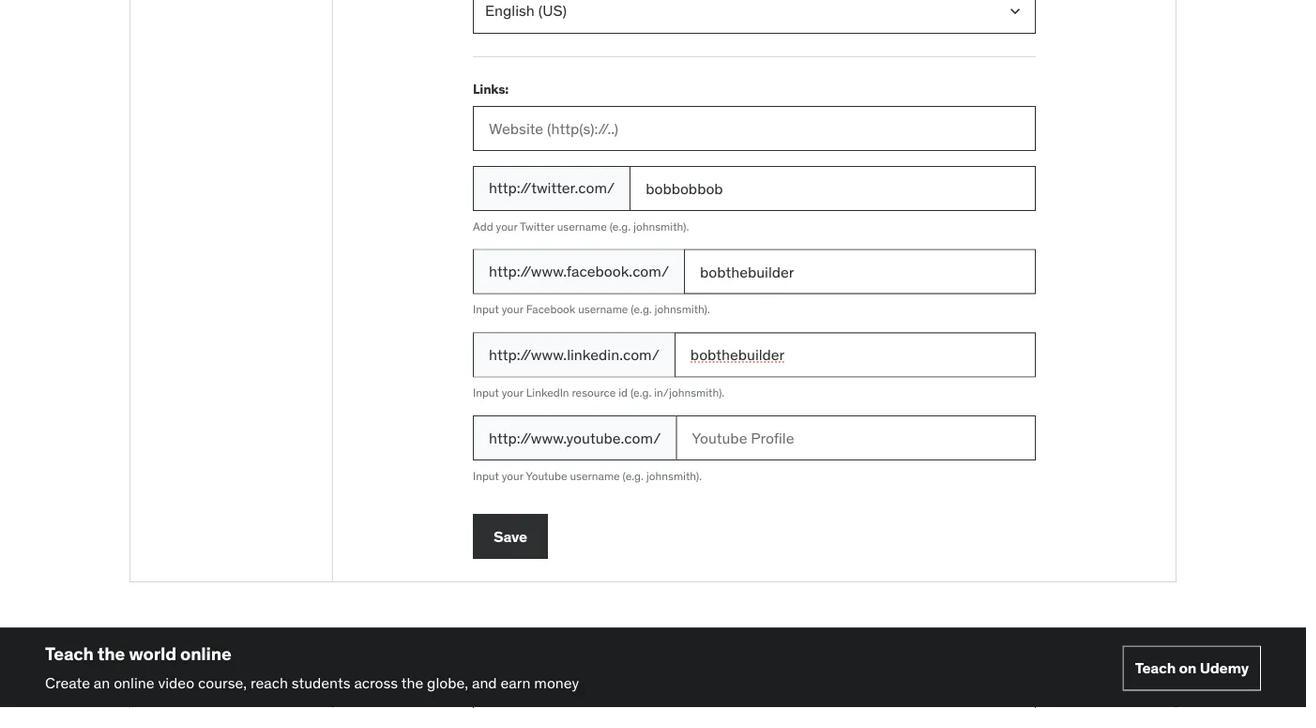 Task type: describe. For each thing, give the bounding box(es) containing it.
id
[[619, 386, 628, 400]]

linkedin
[[526, 386, 569, 400]]

resource
[[572, 386, 616, 400]]

twitter
[[520, 219, 555, 234]]

input for http://www.youtube.com/
[[473, 469, 499, 484]]

course,
[[198, 673, 247, 693]]

johnsmith). for http://www.youtube.com/
[[647, 469, 702, 484]]

johnsmith). for http://twitter.com/
[[634, 219, 689, 234]]

Twitter Profile text field
[[630, 166, 1036, 211]]

http://www.linkedin.com/
[[489, 345, 660, 364]]

username for http://www.facebook.com/
[[578, 302, 628, 317]]

reach
[[251, 673, 288, 693]]

and
[[472, 673, 497, 693]]

Youtube Profile text field
[[676, 416, 1036, 461]]

(e.g. right id
[[631, 386, 652, 400]]

links:
[[473, 80, 509, 97]]

world
[[129, 643, 176, 666]]

(e.g. for http://www.facebook.com/
[[631, 302, 652, 317]]

across
[[354, 673, 398, 693]]

input your youtube username (e.g. johnsmith).
[[473, 469, 702, 484]]

http://twitter.com/
[[489, 178, 615, 198]]

an
[[94, 673, 110, 693]]

teach on udemy link
[[1123, 646, 1262, 691]]

in/johnsmith).
[[654, 386, 725, 400]]

video
[[158, 673, 194, 693]]

Website (http(s)://..) url field
[[473, 106, 1036, 151]]

your for http://www.youtube.com/
[[502, 469, 524, 484]]

0 horizontal spatial the
[[97, 643, 125, 666]]

teach the world online create an online video course, reach students across the globe, and earn money
[[45, 643, 579, 693]]

teach on udemy
[[1136, 659, 1249, 678]]

http://www.youtube.com/
[[489, 429, 661, 448]]



Task type: vqa. For each thing, say whether or not it's contained in the screenshot.
'johnsmith).' for http://twitter.com/
yes



Task type: locate. For each thing, give the bounding box(es) containing it.
your right add
[[496, 219, 518, 234]]

username down "http://www.facebook.com/"
[[578, 302, 628, 317]]

Facebook Profile text field
[[684, 249, 1036, 294]]

online right an
[[114, 673, 155, 693]]

0 vertical spatial username
[[557, 219, 607, 234]]

earn
[[501, 673, 531, 693]]

save
[[494, 527, 528, 546]]

1 vertical spatial online
[[114, 673, 155, 693]]

create
[[45, 673, 90, 693]]

teach for the
[[45, 643, 94, 666]]

input for http://www.linkedin.com/
[[473, 386, 499, 400]]

teach inside teach the world online create an online video course, reach students across the globe, and earn money
[[45, 643, 94, 666]]

johnsmith). down in/johnsmith).
[[647, 469, 702, 484]]

LinkedIn Profile text field
[[675, 333, 1036, 378]]

online up course,
[[180, 643, 232, 666]]

your
[[496, 219, 518, 234], [502, 302, 524, 317], [502, 386, 524, 400], [502, 469, 524, 484]]

money
[[534, 673, 579, 693]]

username
[[557, 219, 607, 234], [578, 302, 628, 317], [570, 469, 620, 484]]

input your linkedin resource id (e.g. in/johnsmith).
[[473, 386, 725, 400]]

input left linkedin
[[473, 386, 499, 400]]

(e.g.
[[610, 219, 631, 234], [631, 302, 652, 317], [631, 386, 652, 400], [623, 469, 644, 484]]

add
[[473, 219, 493, 234]]

1 vertical spatial the
[[402, 673, 424, 693]]

username down http://www.youtube.com/
[[570, 469, 620, 484]]

your left linkedin
[[502, 386, 524, 400]]

input left youtube
[[473, 469, 499, 484]]

the
[[97, 643, 125, 666], [402, 673, 424, 693]]

input your facebook username (e.g. johnsmith).
[[473, 302, 710, 317]]

username right twitter
[[557, 219, 607, 234]]

1 input from the top
[[473, 302, 499, 317]]

(e.g. down http://www.youtube.com/
[[623, 469, 644, 484]]

input left facebook
[[473, 302, 499, 317]]

johnsmith). for http://www.facebook.com/
[[655, 302, 710, 317]]

(e.g. up "http://www.facebook.com/"
[[610, 219, 631, 234]]

username for http://twitter.com/
[[557, 219, 607, 234]]

your for http://www.linkedin.com/
[[502, 386, 524, 400]]

0 horizontal spatial teach
[[45, 643, 94, 666]]

(e.g. for http://www.youtube.com/
[[623, 469, 644, 484]]

http://www.facebook.com/
[[489, 262, 669, 281]]

facebook
[[526, 302, 576, 317]]

1 horizontal spatial teach
[[1136, 659, 1176, 678]]

teach up create
[[45, 643, 94, 666]]

input for http://www.facebook.com/
[[473, 302, 499, 317]]

1 vertical spatial johnsmith).
[[655, 302, 710, 317]]

johnsmith).
[[634, 219, 689, 234], [655, 302, 710, 317], [647, 469, 702, 484]]

(e.g. for http://twitter.com/
[[610, 219, 631, 234]]

save button
[[473, 514, 548, 559]]

johnsmith). up in/johnsmith).
[[655, 302, 710, 317]]

0 vertical spatial the
[[97, 643, 125, 666]]

youtube
[[526, 469, 568, 484]]

the up an
[[97, 643, 125, 666]]

globe,
[[427, 673, 468, 693]]

add your twitter username (e.g. johnsmith).
[[473, 219, 689, 234]]

students
[[292, 673, 351, 693]]

udemy
[[1200, 659, 1249, 678]]

2 vertical spatial johnsmith).
[[647, 469, 702, 484]]

teach
[[45, 643, 94, 666], [1136, 659, 1176, 678]]

1 horizontal spatial online
[[180, 643, 232, 666]]

3 input from the top
[[473, 469, 499, 484]]

username for http://www.youtube.com/
[[570, 469, 620, 484]]

2 input from the top
[[473, 386, 499, 400]]

0 vertical spatial input
[[473, 302, 499, 317]]

on
[[1179, 659, 1197, 678]]

0 vertical spatial online
[[180, 643, 232, 666]]

1 vertical spatial input
[[473, 386, 499, 400]]

(e.g. down "http://www.facebook.com/"
[[631, 302, 652, 317]]

your for http://twitter.com/
[[496, 219, 518, 234]]

your for http://www.facebook.com/
[[502, 302, 524, 317]]

2 vertical spatial username
[[570, 469, 620, 484]]

johnsmith). up "http://www.facebook.com/"
[[634, 219, 689, 234]]

your left facebook
[[502, 302, 524, 317]]

0 horizontal spatial online
[[114, 673, 155, 693]]

teach left on
[[1136, 659, 1176, 678]]

teach for on
[[1136, 659, 1176, 678]]

0 vertical spatial johnsmith).
[[634, 219, 689, 234]]

your left youtube
[[502, 469, 524, 484]]

1 horizontal spatial the
[[402, 673, 424, 693]]

input
[[473, 302, 499, 317], [473, 386, 499, 400], [473, 469, 499, 484]]

online
[[180, 643, 232, 666], [114, 673, 155, 693]]

2 vertical spatial input
[[473, 469, 499, 484]]

1 vertical spatial username
[[578, 302, 628, 317]]

the left the globe,
[[402, 673, 424, 693]]



